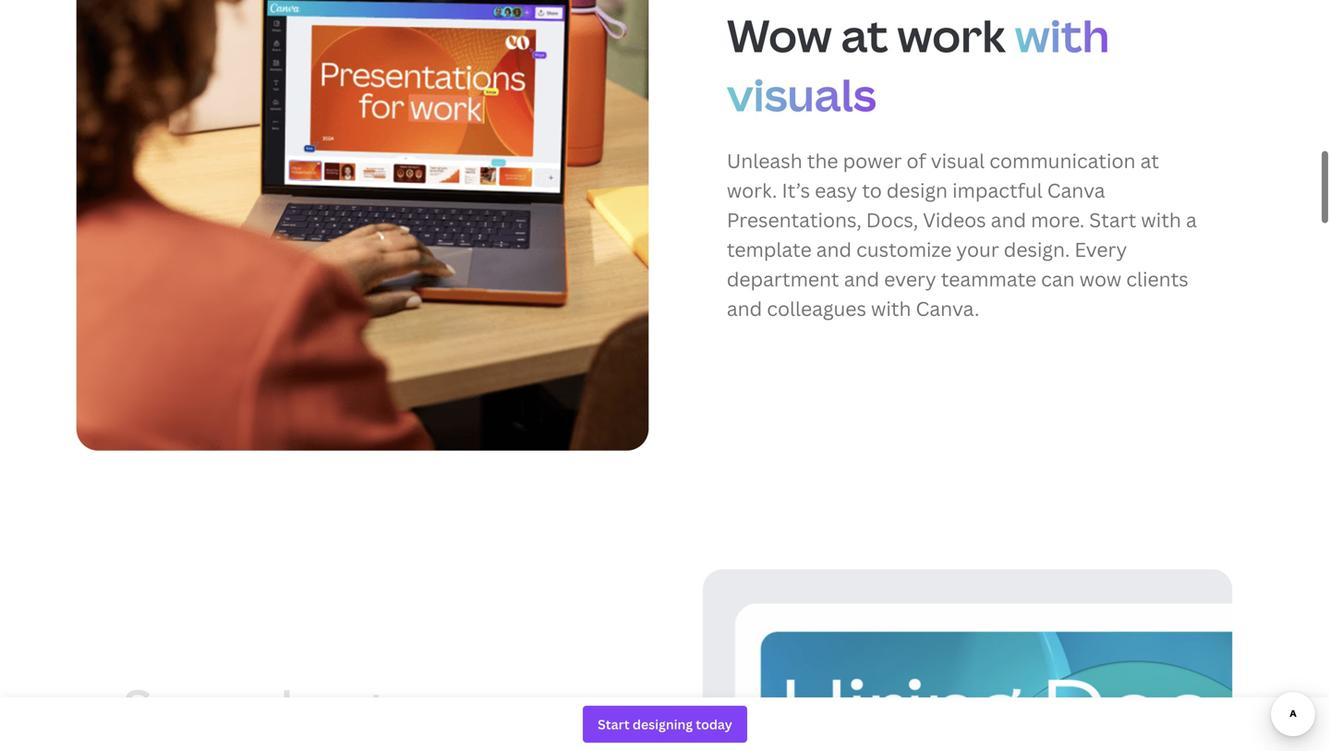 Task type: vqa. For each thing, say whether or not it's contained in the screenshot.
Canva
yes



Task type: describe. For each thing, give the bounding box(es) containing it.
colleagues
[[767, 295, 866, 321]]

wow
[[727, 5, 832, 65]]

visual
[[931, 147, 985, 174]]

visuals
[[727, 64, 877, 124]]

with inside the with visuals
[[1015, 5, 1110, 65]]

your inside unleash the power of visual communication at work. it's easy to design impactful canva presentations, docs, videos and more. start with a template and customize your design. every department and every teammate can wow clients and colleagues with canva.
[[956, 236, 999, 262]]

today
[[696, 715, 732, 733]]

unleash the power of visual communication at work. it's easy to design impactful canva presentations, docs, videos and more. start with a template and customize your design. every department and every teammate can wow clients and colleagues with canva.
[[727, 147, 1197, 321]]

customize
[[857, 236, 952, 262]]

a
[[1186, 206, 1197, 233]]

canva
[[1047, 177, 1105, 203]]

and down presentations,
[[816, 236, 852, 262]]

design
[[887, 177, 948, 203]]

start designing today link
[[583, 706, 747, 743]]

the
[[807, 147, 838, 174]]

canva.
[[916, 295, 980, 321]]

and down department
[[727, 295, 762, 321]]

docs,
[[866, 206, 918, 233]]

start inside unleash the power of visual communication at work. it's easy to design impactful canva presentations, docs, videos and more. start with a template and customize your design. every department and every teammate can wow clients and colleagues with canva.
[[1089, 206, 1137, 233]]

it's
[[782, 177, 810, 203]]

to
[[862, 177, 882, 203]]

department
[[727, 266, 839, 292]]

wow
[[1080, 266, 1122, 292]]

start designing today
[[598, 715, 732, 733]]

start inside the "start designing today" link
[[598, 715, 630, 733]]

template
[[727, 236, 812, 262]]

easy
[[815, 177, 857, 203]]

impactful
[[952, 177, 1043, 203]]

at inside unleash the power of visual communication at work. it's easy to design impactful canva presentations, docs, videos and more. start with a template and customize your design. every department and every teammate can wow clients and colleagues with canva.
[[1140, 147, 1159, 174]]

with visuals
[[727, 5, 1110, 124]]



Task type: locate. For each thing, give the bounding box(es) containing it.
0 horizontal spatial start
[[598, 715, 630, 733]]

presentations,
[[727, 206, 862, 233]]

1 horizontal spatial start
[[1089, 206, 1137, 233]]

start up every
[[1089, 206, 1137, 233]]

1 vertical spatial your
[[416, 674, 520, 735]]

1 horizontal spatial at
[[1140, 147, 1159, 174]]

teammate
[[941, 266, 1037, 292]]

clients
[[1126, 266, 1189, 292]]

0 vertical spatial start
[[1089, 206, 1137, 233]]

with
[[1015, 5, 1110, 65], [1141, 206, 1181, 233], [871, 295, 911, 321]]

at right wow at the right top of the page
[[841, 5, 888, 65]]

every
[[1075, 236, 1127, 262]]

of
[[907, 147, 926, 174]]

1 horizontal spatial your
[[956, 236, 999, 262]]

more.
[[1031, 206, 1085, 233]]

0 horizontal spatial with
[[871, 295, 911, 321]]

work for wow at work
[[897, 5, 1006, 65]]

at
[[841, 5, 888, 65], [1140, 147, 1159, 174]]

unleash
[[727, 147, 802, 174]]

wow at work
[[727, 5, 1015, 65]]

your
[[956, 236, 999, 262], [416, 674, 520, 735]]

0 horizontal spatial at
[[841, 5, 888, 65]]

0 vertical spatial your
[[956, 236, 999, 262]]

design.
[[1004, 236, 1070, 262]]

start
[[1089, 206, 1137, 233], [598, 715, 630, 733]]

0 vertical spatial with
[[1015, 5, 1110, 65]]

1 vertical spatial with
[[1141, 206, 1181, 233]]

work inside supercharge your work
[[124, 733, 232, 751]]

1 vertical spatial start
[[598, 715, 630, 733]]

can
[[1041, 266, 1075, 292]]

communication
[[990, 147, 1136, 174]]

and left every
[[844, 266, 879, 292]]

0 vertical spatial at
[[841, 5, 888, 65]]

1 horizontal spatial with
[[1015, 5, 1110, 65]]

0 vertical spatial work
[[897, 5, 1006, 65]]

2 vertical spatial with
[[871, 295, 911, 321]]

work
[[897, 5, 1006, 65], [124, 733, 232, 751]]

every
[[884, 266, 936, 292]]

2 horizontal spatial with
[[1141, 206, 1181, 233]]

supercharge
[[124, 674, 406, 735]]

1 vertical spatial work
[[124, 733, 232, 751]]

at right communication in the top of the page
[[1140, 147, 1159, 174]]

and down impactful
[[991, 206, 1026, 233]]

work for supercharge your work
[[124, 733, 232, 751]]

and
[[991, 206, 1026, 233], [816, 236, 852, 262], [844, 266, 879, 292], [727, 295, 762, 321]]

power
[[843, 147, 902, 174]]

work.
[[727, 177, 777, 203]]

designing
[[633, 715, 693, 733]]

start left designing
[[598, 715, 630, 733]]

your inside supercharge your work
[[416, 674, 520, 735]]

supercharge your work
[[124, 674, 520, 751]]

0 horizontal spatial work
[[124, 733, 232, 751]]

0 horizontal spatial your
[[416, 674, 520, 735]]

videos
[[923, 206, 986, 233]]

1 vertical spatial at
[[1140, 147, 1159, 174]]

1 horizontal spatial work
[[897, 5, 1006, 65]]



